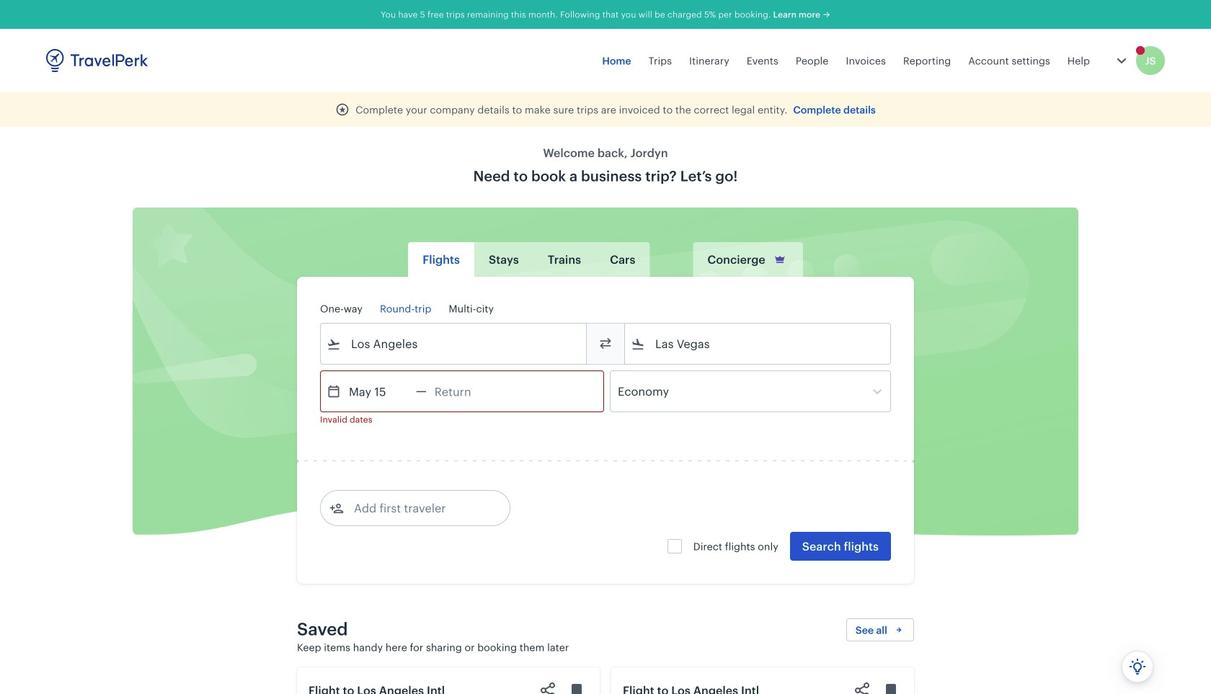 Task type: locate. For each thing, give the bounding box(es) containing it.
To search field
[[645, 332, 872, 356]]

Depart text field
[[341, 371, 416, 412]]

From search field
[[341, 332, 568, 356]]



Task type: describe. For each thing, give the bounding box(es) containing it.
Add first traveler search field
[[344, 497, 494, 520]]

Return text field
[[427, 371, 502, 412]]



